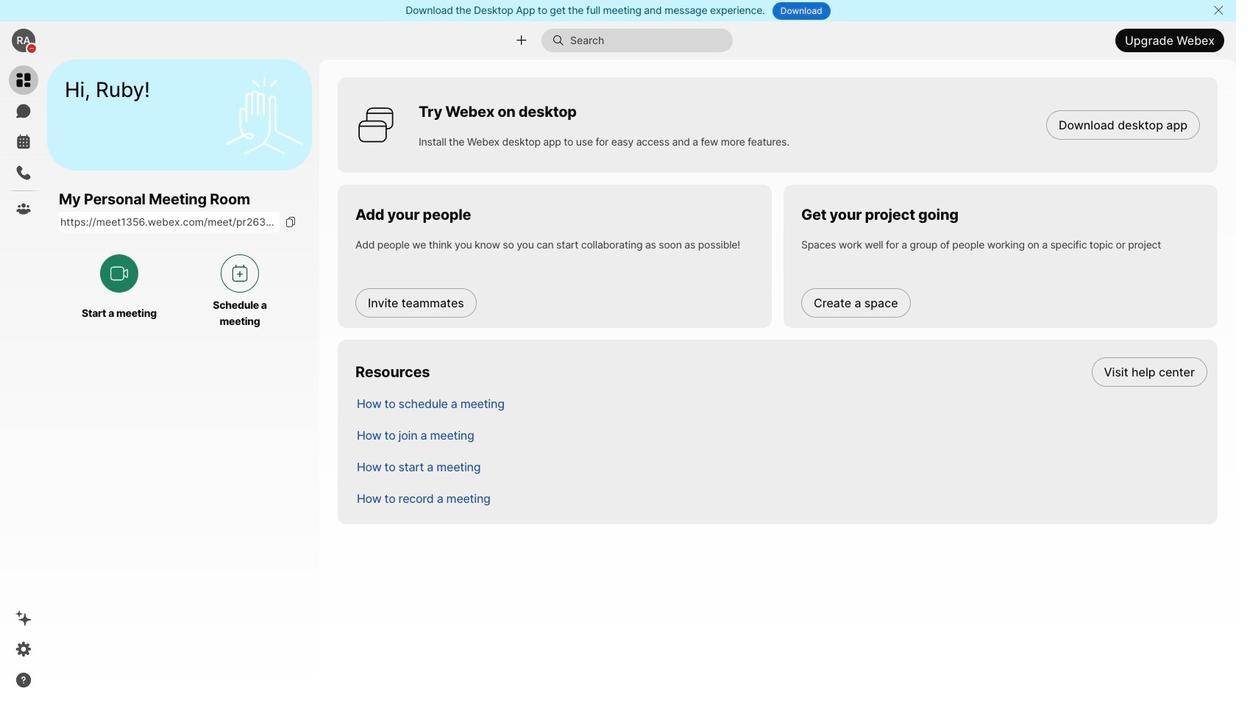 Task type: vqa. For each thing, say whether or not it's contained in the screenshot.
cancel_16 icon
yes



Task type: describe. For each thing, give the bounding box(es) containing it.
webex tab list
[[9, 65, 38, 224]]

3 list item from the top
[[345, 419, 1218, 451]]

cancel_16 image
[[1213, 4, 1224, 16]]

4 list item from the top
[[345, 451, 1218, 483]]

1 list item from the top
[[345, 356, 1218, 388]]



Task type: locate. For each thing, give the bounding box(es) containing it.
list item
[[345, 356, 1218, 388], [345, 388, 1218, 419], [345, 419, 1218, 451], [345, 451, 1218, 483], [345, 483, 1218, 514]]

None text field
[[59, 212, 280, 233]]

5 list item from the top
[[345, 483, 1218, 514]]

two hands high fiving image
[[220, 71, 308, 159]]

navigation
[[0, 60, 47, 709]]

2 list item from the top
[[345, 388, 1218, 419]]



